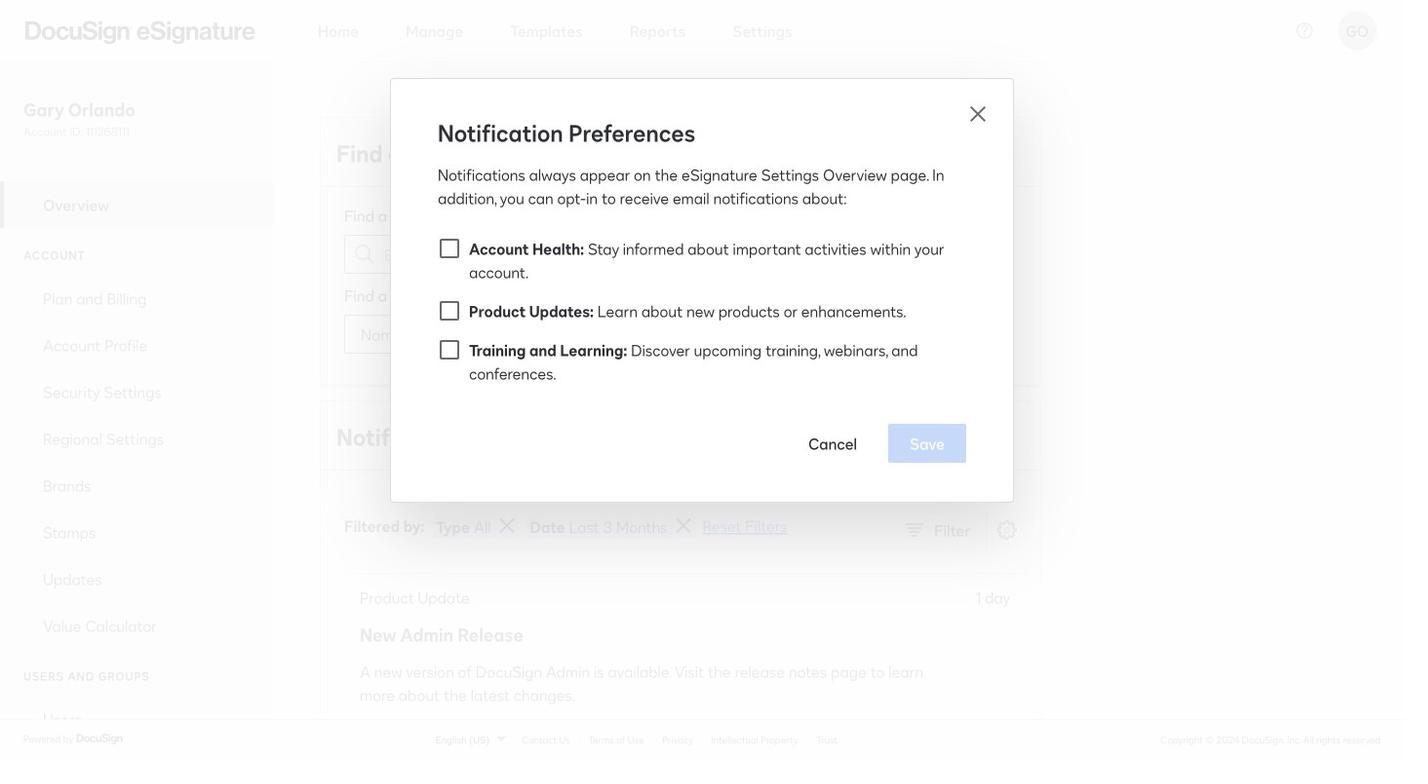 Task type: describe. For each thing, give the bounding box(es) containing it.
Enter keyword text field
[[384, 236, 577, 273]]

account element
[[0, 275, 273, 650]]

Enter name text field
[[435, 316, 615, 353]]



Task type: vqa. For each thing, say whether or not it's contained in the screenshot.
Users and Groups ELEMENT
no



Task type: locate. For each thing, give the bounding box(es) containing it.
docusign admin image
[[25, 21, 255, 44]]

docusign image
[[76, 732, 125, 747]]



